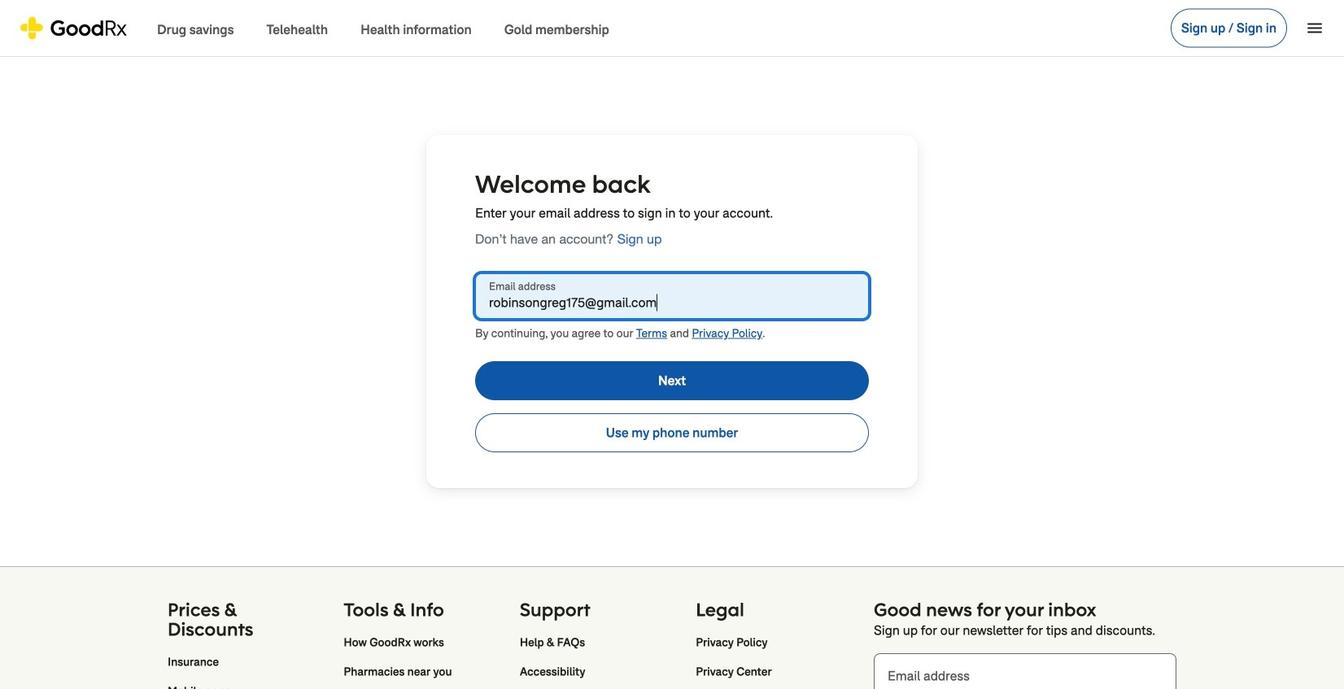 Task type: describe. For each thing, give the bounding box(es) containing it.
3 navigation from the left
[[520, 600, 678, 681]]

1 navigation from the left
[[168, 600, 325, 689]]

goodrx yellow cross logo image
[[20, 17, 128, 39]]

4 navigation from the left
[[696, 600, 854, 689]]



Task type: vqa. For each thing, say whether or not it's contained in the screenshot.
$23.35's 20mg,
no



Task type: locate. For each thing, give the bounding box(es) containing it.
navigation
[[168, 600, 325, 689], [344, 600, 501, 689], [520, 600, 678, 681], [696, 600, 854, 689]]

None text field
[[874, 653, 1177, 689]]

Email address text field
[[475, 273, 869, 319]]

dialog
[[0, 0, 1344, 689]]

2 navigation from the left
[[344, 600, 501, 689]]



